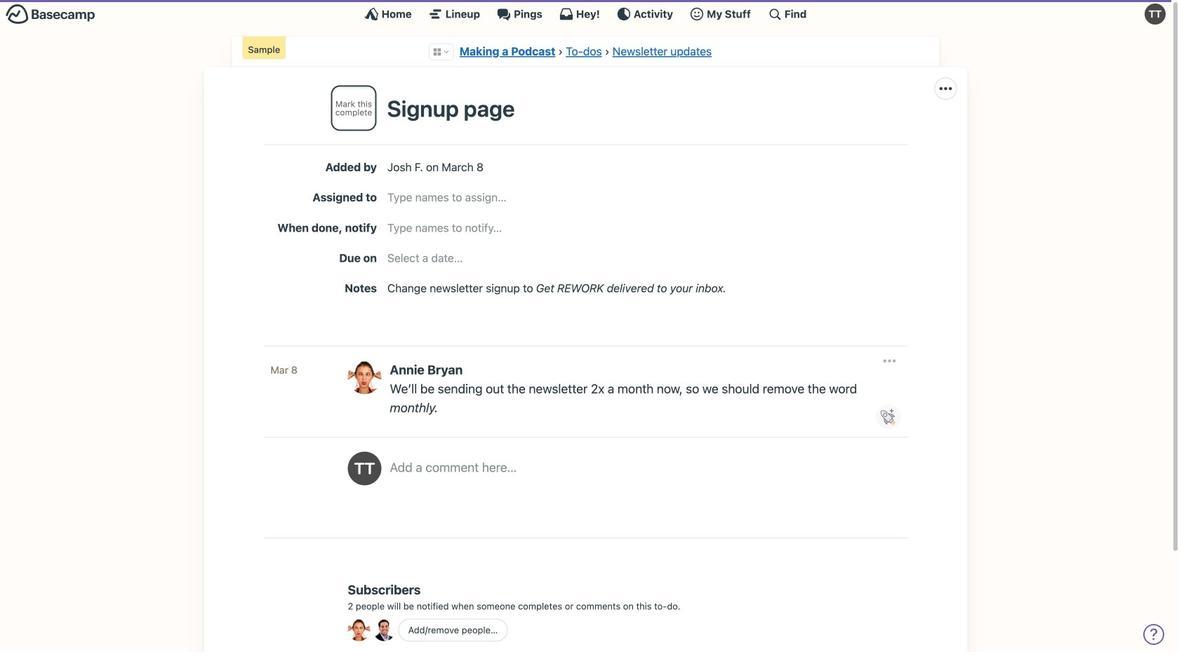 Task type: locate. For each thing, give the bounding box(es) containing it.
breadcrumb element
[[232, 37, 940, 67]]

terry turtle image
[[1145, 4, 1166, 25]]

annie bryan image
[[348, 360, 382, 394]]

mar 8 element
[[271, 364, 298, 376]]

main element
[[0, 0, 1172, 27]]

switch accounts image
[[6, 4, 95, 25]]

keyboard shortcut: ⌘ + / image
[[768, 7, 782, 21]]



Task type: vqa. For each thing, say whether or not it's contained in the screenshot.
MARCH 8 element
yes



Task type: describe. For each thing, give the bounding box(es) containing it.
josh fiske image
[[373, 619, 396, 641]]

annie bryan image
[[348, 619, 370, 641]]

terry turtle image
[[348, 452, 382, 485]]

march 8 element
[[442, 160, 484, 174]]



